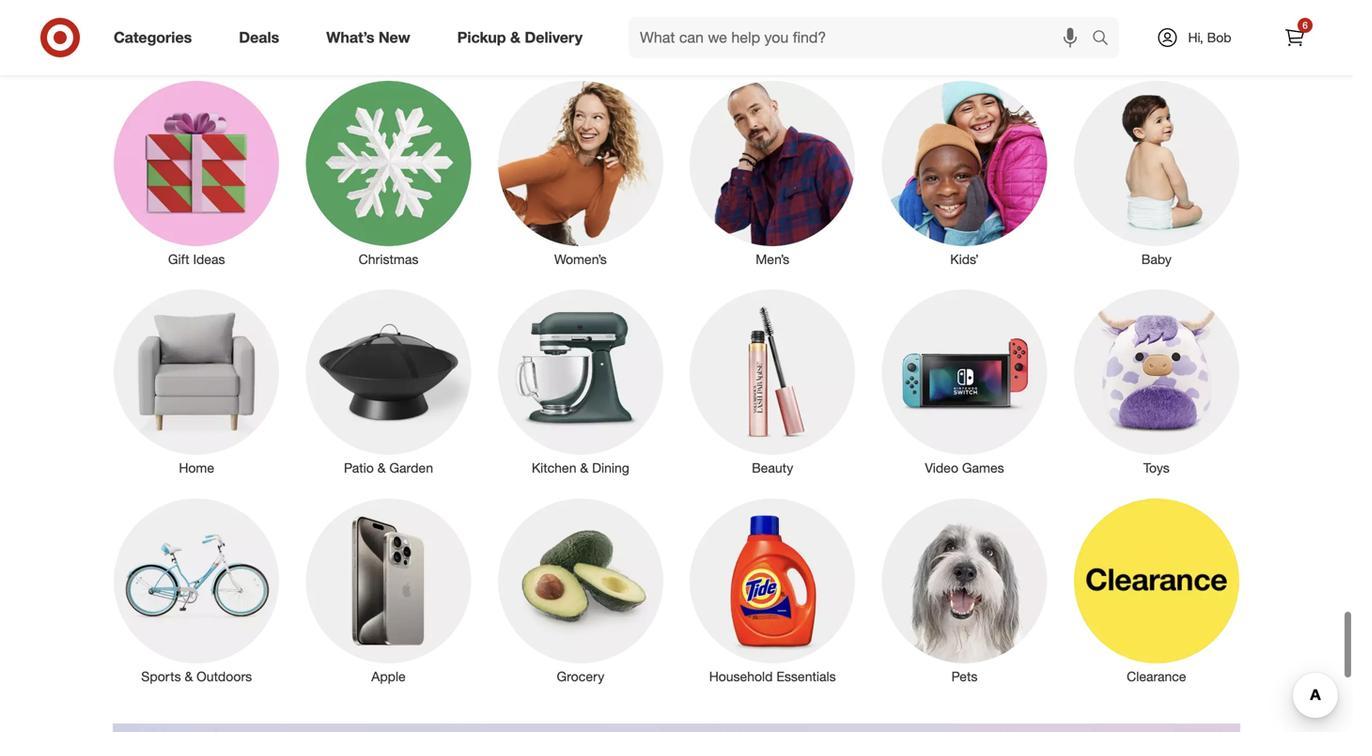 Task type: vqa. For each thing, say whether or not it's contained in the screenshot.
& related to Kitchen
yes



Task type: locate. For each thing, give the bounding box(es) containing it.
& right 'sports' at left bottom
[[185, 669, 193, 685]]

& inside "kitchen & dining" link
[[581, 460, 589, 476]]

kitchen
[[532, 460, 577, 476]]

sports
[[141, 669, 181, 685]]

what's new
[[326, 28, 411, 47]]

& for pickup
[[511, 28, 521, 47]]

video games
[[925, 460, 1005, 476]]

& right pickup
[[511, 28, 521, 47]]

sports & outdoors link
[[101, 495, 293, 687]]

garden
[[390, 460, 433, 476]]

shop
[[653, 46, 684, 62]]

christmas
[[359, 251, 419, 267]]

clearance link
[[1061, 495, 1253, 687]]

apple link
[[293, 495, 485, 687]]

apple
[[372, 669, 406, 685]]

search button
[[1084, 17, 1129, 62]]

gift ideas link
[[101, 77, 293, 269]]

sports & outdoors
[[141, 669, 252, 685]]

& inside sports & outdoors link
[[185, 669, 193, 685]]

& right patio
[[378, 460, 386, 476]]

& inside patio & garden link
[[378, 460, 386, 476]]

household essentials
[[710, 669, 836, 685]]

what's new link
[[311, 17, 434, 58]]

pickup & delivery link
[[442, 17, 606, 58]]

men's link
[[677, 77, 869, 269]]

patio
[[344, 460, 374, 476]]

featured categories shop all
[[547, 7, 807, 62]]

games
[[963, 460, 1005, 476]]

&
[[511, 28, 521, 47], [378, 460, 386, 476], [581, 460, 589, 476], [185, 669, 193, 685]]

toys link
[[1061, 286, 1253, 478]]

grocery
[[557, 669, 605, 685]]

grocery link
[[485, 495, 677, 687]]

& left dining
[[581, 460, 589, 476]]

advertisement region
[[113, 724, 1241, 732]]

hi,
[[1189, 29, 1204, 46]]

beauty
[[752, 460, 794, 476]]

pickup
[[458, 28, 506, 47]]

delivery
[[525, 28, 583, 47]]

kitchen & dining link
[[485, 286, 677, 478]]

gift
[[168, 251, 190, 267]]

women's
[[555, 251, 607, 267]]

& inside pickup & delivery link
[[511, 28, 521, 47]]

new
[[379, 28, 411, 47]]

pickup & delivery
[[458, 28, 583, 47]]

& for kitchen
[[581, 460, 589, 476]]

6 link
[[1275, 17, 1316, 58]]

baby
[[1142, 251, 1172, 267]]



Task type: describe. For each thing, give the bounding box(es) containing it.
kids' link
[[869, 77, 1061, 269]]

search
[[1084, 30, 1129, 48]]

outdoors
[[197, 669, 252, 685]]

household
[[710, 669, 773, 685]]

pets link
[[869, 495, 1061, 687]]

bob
[[1208, 29, 1232, 46]]

home link
[[101, 286, 293, 478]]

categories
[[114, 28, 192, 47]]

ideas
[[193, 251, 225, 267]]

all
[[688, 46, 701, 62]]

pets
[[952, 669, 978, 685]]

baby link
[[1061, 77, 1253, 269]]

6
[[1303, 19, 1309, 31]]

gift ideas
[[168, 251, 225, 267]]

women's link
[[485, 77, 677, 269]]

categories
[[669, 7, 807, 41]]

home
[[179, 460, 214, 476]]

categories link
[[98, 17, 216, 58]]

essentials
[[777, 669, 836, 685]]

& for sports
[[185, 669, 193, 685]]

clearance
[[1127, 669, 1187, 685]]

shop all link
[[653, 46, 701, 62]]

kitchen & dining
[[532, 460, 630, 476]]

beauty link
[[677, 286, 869, 478]]

patio & garden link
[[293, 286, 485, 478]]

toys
[[1144, 460, 1170, 476]]

christmas link
[[293, 77, 485, 269]]

patio & garden
[[344, 460, 433, 476]]

featured
[[547, 7, 662, 41]]

video
[[925, 460, 959, 476]]

deals
[[239, 28, 279, 47]]

video games link
[[869, 286, 1061, 478]]

kids'
[[951, 251, 979, 267]]

& for patio
[[378, 460, 386, 476]]

deals link
[[223, 17, 303, 58]]

dining
[[592, 460, 630, 476]]

men's
[[756, 251, 790, 267]]

what's
[[326, 28, 375, 47]]

hi, bob
[[1189, 29, 1232, 46]]

household essentials link
[[677, 495, 869, 687]]

What can we help you find? suggestions appear below search field
[[629, 17, 1097, 58]]



